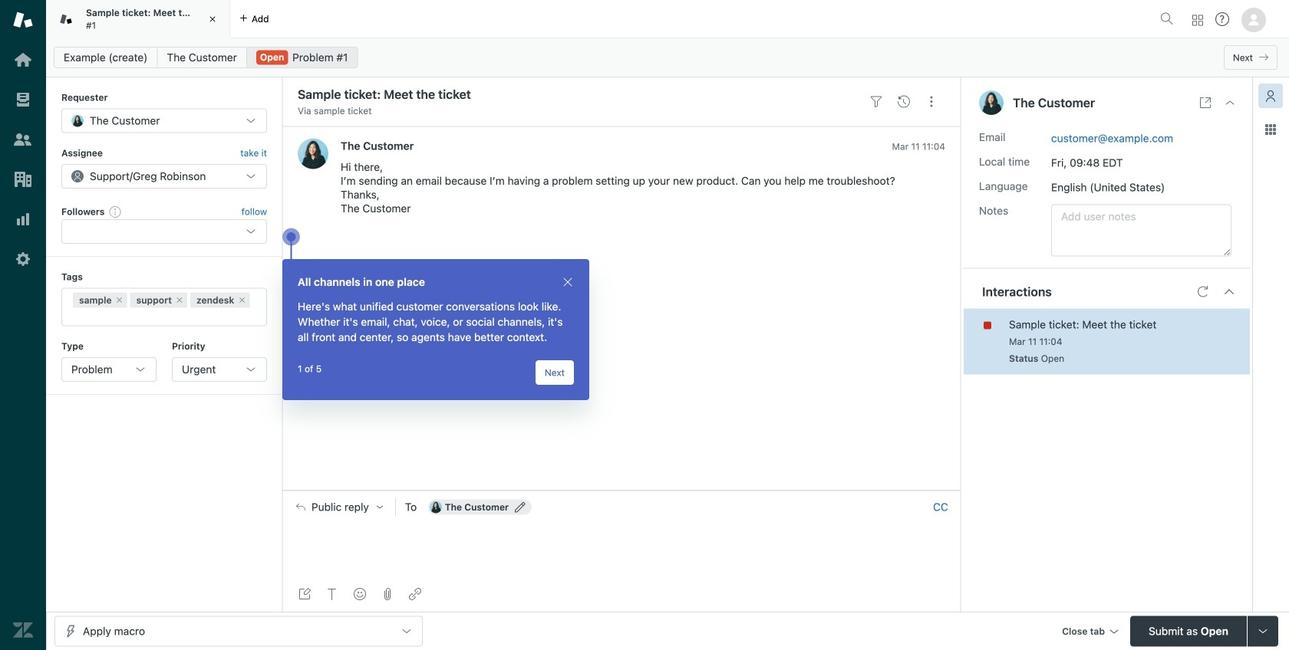 Task type: vqa. For each thing, say whether or not it's contained in the screenshot.
Select All Tickets option
no



Task type: describe. For each thing, give the bounding box(es) containing it.
1 vertical spatial mar 11 11:04 text field
[[1009, 337, 1063, 347]]

user image
[[979, 91, 1004, 115]]

1 horizontal spatial close image
[[562, 276, 574, 289]]

apps image
[[1265, 124, 1277, 136]]

edit user image
[[515, 502, 526, 513]]

avatar image
[[298, 138, 328, 169]]

admin image
[[13, 249, 33, 269]]

customer context image
[[1265, 90, 1277, 102]]

main element
[[0, 0, 46, 651]]

get started image
[[13, 50, 33, 70]]

add link (cmd k) image
[[409, 589, 421, 601]]

secondary element
[[46, 42, 1289, 73]]



Task type: locate. For each thing, give the bounding box(es) containing it.
0 horizontal spatial close image
[[205, 12, 220, 27]]

draft mode image
[[299, 589, 311, 601]]

format text image
[[326, 589, 338, 601]]

tabs tab list
[[46, 0, 1154, 38]]

Mar 11 11:04 text field
[[892, 141, 946, 152], [1009, 337, 1063, 347]]

customers image
[[13, 130, 33, 150]]

1 horizontal spatial mar 11 11:04 text field
[[1009, 337, 1063, 347]]

view more details image
[[1200, 97, 1212, 109]]

customer@example.com image
[[430, 502, 442, 514]]

dialog
[[282, 259, 589, 401]]

reporting image
[[13, 210, 33, 229]]

2 vertical spatial close image
[[562, 276, 574, 289]]

Add user notes text field
[[1051, 205, 1232, 257]]

close image inside tabs tab list
[[205, 12, 220, 27]]

0 vertical spatial close image
[[205, 12, 220, 27]]

0 horizontal spatial mar 11 11:04 text field
[[892, 141, 946, 152]]

1 vertical spatial close image
[[1224, 97, 1236, 109]]

Subject field
[[295, 85, 860, 104]]

get help image
[[1216, 12, 1230, 26]]

zendesk support image
[[13, 10, 33, 30]]

insert emojis image
[[354, 589, 366, 601]]

tab
[[46, 0, 230, 38]]

views image
[[13, 90, 33, 110]]

0 vertical spatial mar 11 11:04 text field
[[892, 141, 946, 152]]

zendesk image
[[13, 621, 33, 641]]

zendesk products image
[[1193, 15, 1203, 26]]

close image
[[205, 12, 220, 27], [1224, 97, 1236, 109], [562, 276, 574, 289]]

events image
[[898, 96, 910, 108]]

2 horizontal spatial close image
[[1224, 97, 1236, 109]]

organizations image
[[13, 170, 33, 190]]

add attachment image
[[381, 589, 394, 601]]



